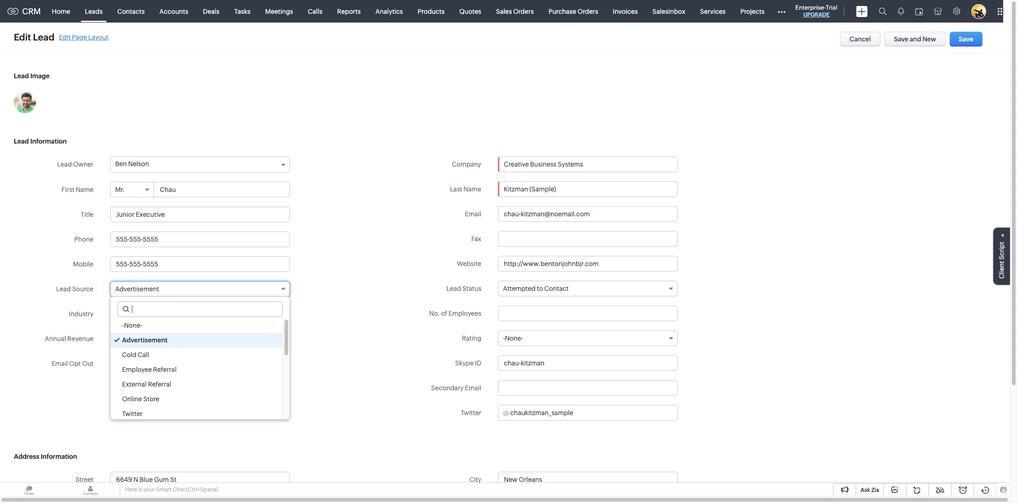 Task type: describe. For each thing, give the bounding box(es) containing it.
client script
[[998, 242, 1006, 279]]

first
[[61, 186, 74, 194]]

lead for lead source
[[56, 286, 71, 293]]

lead information
[[14, 138, 67, 145]]

Attempted to Contact field
[[498, 281, 678, 297]]

fax
[[471, 236, 481, 243]]

employee
[[122, 367, 152, 374]]

Advertisement field
[[110, 282, 290, 297]]

ben
[[115, 160, 127, 168]]

purchase orders
[[549, 8, 598, 15]]

name for first name
[[76, 186, 93, 194]]

save and new button
[[884, 32, 946, 47]]

email for email opt out
[[51, 361, 68, 368]]

opt
[[69, 361, 81, 368]]

projects link
[[733, 0, 772, 22]]

cancel
[[850, 35, 871, 43]]

tasks link
[[227, 0, 258, 22]]

annual
[[45, 336, 66, 343]]

company
[[452, 161, 481, 168]]

store
[[143, 396, 159, 403]]

home link
[[45, 0, 78, 22]]

lead for lead image
[[14, 72, 29, 80]]

- inside option
[[122, 322, 124, 330]]

sales
[[496, 8, 512, 15]]

external referral
[[122, 381, 171, 389]]

reports link
[[330, 0, 368, 22]]

products link
[[410, 0, 452, 22]]

street
[[75, 477, 93, 484]]

employees
[[448, 310, 481, 318]]

your
[[143, 487, 155, 494]]

lead status
[[446, 285, 481, 293]]

none- inside field
[[505, 335, 523, 343]]

-none- option
[[111, 319, 282, 333]]

signals element
[[892, 0, 910, 23]]

lead for lead status
[[446, 285, 461, 293]]

search image
[[879, 7, 887, 15]]

secondary email
[[431, 385, 481, 392]]

crm
[[22, 6, 41, 16]]

accounts link
[[152, 0, 196, 22]]

reports
[[337, 8, 361, 15]]

Other Modules field
[[772, 4, 792, 19]]

twitter inside option
[[122, 411, 143, 418]]

- inside field
[[503, 335, 505, 343]]

image image
[[14, 91, 36, 113]]

save for save and new
[[894, 35, 908, 43]]

edit page layout link
[[59, 33, 108, 41]]

status
[[462, 285, 481, 293]]

address information
[[14, 454, 77, 461]]

script
[[998, 242, 1006, 260]]

lead owner
[[57, 161, 93, 168]]

search element
[[873, 0, 892, 23]]

sales orders
[[496, 8, 534, 15]]

last
[[450, 186, 462, 193]]

employee referral
[[122, 367, 177, 374]]

quotes
[[459, 8, 481, 15]]

salesinbox
[[653, 8, 685, 15]]

contact
[[544, 285, 569, 293]]

orders for purchase orders
[[578, 8, 598, 15]]

industry
[[69, 311, 93, 318]]

email opt out
[[51, 361, 93, 368]]

deals
[[203, 8, 219, 15]]

out
[[82, 361, 93, 368]]

invoices link
[[605, 0, 645, 22]]

chats image
[[0, 484, 58, 497]]

here
[[125, 487, 137, 494]]

2 vertical spatial email
[[465, 385, 481, 392]]

projects
[[740, 8, 765, 15]]

external referral option
[[111, 378, 282, 392]]

and
[[910, 35, 921, 43]]

attempted
[[503, 285, 536, 293]]

trial
[[826, 4, 837, 11]]

is
[[138, 487, 142, 494]]

advertisement inside field
[[115, 286, 159, 293]]

none- inside option
[[124, 322, 142, 330]]

no.
[[429, 310, 440, 318]]

calls
[[308, 8, 322, 15]]

website
[[457, 260, 481, 268]]

services
[[700, 8, 726, 15]]

edit lead edit page layout
[[14, 32, 108, 42]]

page
[[72, 33, 87, 41]]

information for lead information
[[30, 138, 67, 145]]

save for save
[[959, 35, 973, 43]]

city
[[469, 477, 481, 484]]

skype id
[[455, 360, 481, 367]]

id
[[475, 360, 481, 367]]

leads
[[85, 8, 103, 15]]

cold call
[[122, 352, 149, 359]]

address
[[14, 454, 39, 461]]

leads link
[[78, 0, 110, 22]]



Task type: vqa. For each thing, say whether or not it's contained in the screenshot.
the Purchase Orders link
yes



Task type: locate. For each thing, give the bounding box(es) containing it.
lead source
[[56, 286, 93, 293]]

first name
[[61, 186, 93, 194]]

0 vertical spatial referral
[[153, 367, 177, 374]]

accounts
[[159, 8, 188, 15]]

smart
[[156, 487, 171, 494]]

name right last
[[464, 186, 481, 193]]

1 vertical spatial information
[[41, 454, 77, 461]]

advertisement option
[[111, 333, 282, 348]]

information for address information
[[41, 454, 77, 461]]

referral inside option
[[153, 367, 177, 374]]

0 horizontal spatial save
[[894, 35, 908, 43]]

contacts
[[117, 8, 145, 15]]

1 horizontal spatial orders
[[578, 8, 598, 15]]

contacts image
[[61, 484, 119, 497]]

orders right purchase
[[578, 8, 598, 15]]

lead image
[[14, 72, 50, 80]]

-none- inside field
[[503, 335, 523, 343]]

information up lead owner
[[30, 138, 67, 145]]

nelson
[[128, 160, 149, 168]]

signals image
[[898, 7, 904, 15]]

referral inside option
[[148, 381, 171, 389]]

save inside button
[[894, 35, 908, 43]]

1 vertical spatial email
[[51, 361, 68, 368]]

None text field
[[498, 157, 677, 172], [498, 182, 678, 197], [498, 207, 678, 222], [110, 232, 290, 248], [498, 256, 678, 272], [118, 302, 282, 317], [110, 473, 290, 488], [498, 157, 677, 172], [498, 182, 678, 197], [498, 207, 678, 222], [110, 232, 290, 248], [498, 256, 678, 272], [118, 302, 282, 317], [110, 473, 290, 488]]

client
[[998, 262, 1006, 279]]

external
[[122, 381, 147, 389]]

name right first
[[76, 186, 93, 194]]

phone
[[74, 236, 93, 243]]

edit left page
[[59, 33, 71, 41]]

-none- right "rating"
[[503, 335, 523, 343]]

-None- field
[[498, 331, 678, 347]]

save and new
[[894, 35, 936, 43]]

deals link
[[196, 0, 227, 22]]

Mr. field
[[111, 183, 154, 197]]

save inside button
[[959, 35, 973, 43]]

None field
[[498, 157, 677, 172]]

edit inside edit lead edit page layout
[[59, 33, 71, 41]]

email left opt
[[51, 361, 68, 368]]

last name
[[450, 186, 481, 193]]

services link
[[693, 0, 733, 22]]

edit down crm link
[[14, 32, 31, 42]]

lead down the image
[[14, 138, 29, 145]]

lead for lead information
[[14, 138, 29, 145]]

annual revenue
[[45, 336, 93, 343]]

owner
[[73, 161, 93, 168]]

none- right "rating"
[[505, 335, 523, 343]]

zia
[[871, 488, 879, 494]]

ask
[[860, 488, 870, 494]]

purchase
[[549, 8, 576, 15]]

0 horizontal spatial name
[[76, 186, 93, 194]]

lead
[[33, 32, 54, 42], [14, 72, 29, 80], [14, 138, 29, 145], [57, 161, 72, 168], [446, 285, 461, 293], [56, 286, 71, 293]]

orders for sales orders
[[513, 8, 534, 15]]

@
[[503, 410, 509, 417]]

save down profile image
[[959, 35, 973, 43]]

orders
[[513, 8, 534, 15], [578, 8, 598, 15]]

1 horizontal spatial -none-
[[503, 335, 523, 343]]

new
[[923, 35, 936, 43]]

twitter down secondary email
[[461, 410, 481, 417]]

enterprise-
[[795, 4, 826, 11]]

email
[[465, 211, 481, 218], [51, 361, 68, 368], [465, 385, 481, 392]]

layout
[[88, 33, 108, 41]]

cold call option
[[111, 348, 282, 363]]

crm link
[[7, 6, 41, 16]]

create menu image
[[856, 6, 868, 17]]

save
[[894, 35, 908, 43], [959, 35, 973, 43]]

salesinbox link
[[645, 0, 693, 22]]

meetings link
[[258, 0, 300, 22]]

none-
[[124, 322, 142, 330], [505, 335, 523, 343]]

1 vertical spatial advertisement
[[122, 337, 168, 344]]

lead for lead owner
[[57, 161, 72, 168]]

of
[[441, 310, 447, 318]]

name for last name
[[464, 186, 481, 193]]

meetings
[[265, 8, 293, 15]]

analytics link
[[368, 0, 410, 22]]

edit
[[14, 32, 31, 42], [59, 33, 71, 41]]

1 horizontal spatial name
[[464, 186, 481, 193]]

email for email
[[465, 211, 481, 218]]

ask zia
[[860, 488, 879, 494]]

profile image
[[972, 4, 986, 19]]

None text field
[[154, 183, 289, 197], [110, 207, 290, 223], [498, 231, 678, 247], [110, 257, 290, 272], [498, 306, 678, 322], [121, 332, 289, 347], [498, 356, 678, 372], [498, 381, 678, 396], [510, 406, 677, 421], [498, 473, 678, 488], [154, 183, 289, 197], [110, 207, 290, 223], [498, 231, 678, 247], [110, 257, 290, 272], [498, 306, 678, 322], [121, 332, 289, 347], [498, 356, 678, 372], [498, 381, 678, 396], [510, 406, 677, 421], [498, 473, 678, 488]]

lead down crm
[[33, 32, 54, 42]]

advertisement inside option
[[122, 337, 168, 344]]

referral up store
[[148, 381, 171, 389]]

0 horizontal spatial orders
[[513, 8, 534, 15]]

-
[[122, 322, 124, 330], [503, 335, 505, 343]]

0 vertical spatial email
[[465, 211, 481, 218]]

1 save from the left
[[894, 35, 908, 43]]

chat
[[173, 487, 185, 494]]

information
[[30, 138, 67, 145], [41, 454, 77, 461]]

0 horizontal spatial -none-
[[122, 322, 142, 330]]

save button
[[950, 32, 982, 47]]

mobile
[[73, 261, 93, 268]]

enterprise-trial upgrade
[[795, 4, 837, 18]]

0 horizontal spatial none-
[[124, 322, 142, 330]]

revenue
[[67, 336, 93, 343]]

create menu element
[[851, 0, 873, 22]]

twitter
[[461, 410, 481, 417], [122, 411, 143, 418]]

2 orders from the left
[[578, 8, 598, 15]]

online
[[122, 396, 142, 403]]

2 save from the left
[[959, 35, 973, 43]]

home
[[52, 8, 70, 15]]

1 horizontal spatial none-
[[505, 335, 523, 343]]

information right address
[[41, 454, 77, 461]]

- right "rating"
[[503, 335, 505, 343]]

1 horizontal spatial twitter
[[461, 410, 481, 417]]

rating
[[462, 335, 481, 343]]

-none-
[[122, 322, 142, 330], [503, 335, 523, 343]]

sales orders link
[[489, 0, 541, 22]]

purchase orders link
[[541, 0, 605, 22]]

0 horizontal spatial -
[[122, 322, 124, 330]]

0 horizontal spatial twitter
[[122, 411, 143, 418]]

1 vertical spatial -
[[503, 335, 505, 343]]

save left and
[[894, 35, 908, 43]]

calendar image
[[915, 8, 923, 15]]

-none- inside option
[[122, 322, 142, 330]]

1 vertical spatial referral
[[148, 381, 171, 389]]

online store option
[[111, 392, 282, 407]]

profile element
[[966, 0, 992, 22]]

(ctrl+space)
[[186, 487, 218, 494]]

1 horizontal spatial edit
[[59, 33, 71, 41]]

0 vertical spatial advertisement
[[115, 286, 159, 293]]

skype
[[455, 360, 474, 367]]

-none- up cold
[[122, 322, 142, 330]]

ben nelson
[[115, 160, 149, 168]]

image
[[30, 72, 50, 80]]

call
[[138, 352, 149, 359]]

1 vertical spatial -none-
[[503, 335, 523, 343]]

online store
[[122, 396, 159, 403]]

1 vertical spatial none-
[[505, 335, 523, 343]]

referral up external referral
[[153, 367, 177, 374]]

1 orders from the left
[[513, 8, 534, 15]]

1 horizontal spatial -
[[503, 335, 505, 343]]

referral for employee referral
[[153, 367, 177, 374]]

source
[[72, 286, 93, 293]]

email down skype id
[[465, 385, 481, 392]]

attempted to contact
[[503, 285, 569, 293]]

upgrade
[[803, 12, 830, 18]]

lead left image
[[14, 72, 29, 80]]

invoices
[[613, 8, 638, 15]]

quotes link
[[452, 0, 489, 22]]

twitter down the online
[[122, 411, 143, 418]]

list box
[[111, 319, 289, 422]]

no. of employees
[[429, 310, 481, 318]]

analytics
[[375, 8, 403, 15]]

orders right sales
[[513, 8, 534, 15]]

cold
[[122, 352, 136, 359]]

contacts link
[[110, 0, 152, 22]]

1 horizontal spatial save
[[959, 35, 973, 43]]

0 vertical spatial information
[[30, 138, 67, 145]]

referral for external referral
[[148, 381, 171, 389]]

lead left the owner
[[57, 161, 72, 168]]

0 vertical spatial none-
[[124, 322, 142, 330]]

lead left status
[[446, 285, 461, 293]]

employee referral option
[[111, 363, 282, 378]]

none- up cold call
[[124, 322, 142, 330]]

- up cold
[[122, 322, 124, 330]]

tasks
[[234, 8, 250, 15]]

calls link
[[300, 0, 330, 22]]

0 vertical spatial -none-
[[122, 322, 142, 330]]

list box containing -none-
[[111, 319, 289, 422]]

lead left source
[[56, 286, 71, 293]]

email up fax
[[465, 211, 481, 218]]

products
[[418, 8, 445, 15]]

0 horizontal spatial edit
[[14, 32, 31, 42]]

0 vertical spatial -
[[122, 322, 124, 330]]

twitter option
[[111, 407, 282, 422]]



